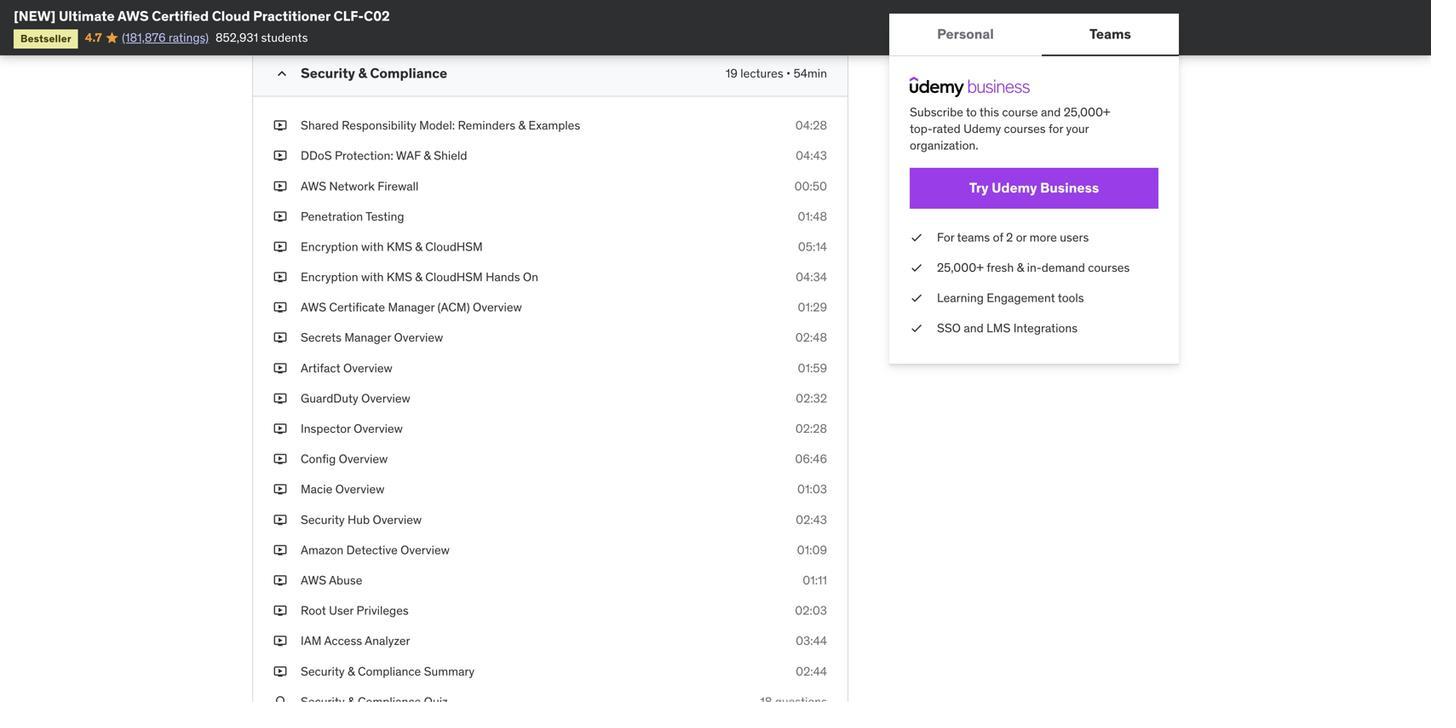 Task type: locate. For each thing, give the bounding box(es) containing it.
aws down ddos
[[301, 178, 326, 194]]

personal button
[[890, 14, 1042, 55]]

c02
[[364, 7, 390, 25]]

and
[[1041, 104, 1061, 120], [964, 320, 984, 336]]

1 with from the top
[[361, 239, 384, 254]]

xsmall image
[[274, 148, 287, 164], [274, 178, 287, 195], [910, 229, 924, 246], [274, 239, 287, 255], [910, 259, 924, 276], [274, 269, 287, 286], [910, 290, 924, 306], [274, 299, 287, 316], [274, 330, 287, 346], [274, 360, 287, 377], [274, 390, 287, 407], [274, 451, 287, 468], [274, 481, 287, 498], [274, 512, 287, 528], [274, 542, 287, 559], [274, 603, 287, 619], [274, 663, 287, 680], [274, 694, 287, 702]]

01:29
[[798, 300, 827, 315]]

config overview
[[301, 451, 388, 467]]

manager
[[388, 300, 435, 315], [345, 330, 391, 345]]

overview down secrets manager overview
[[343, 360, 393, 376]]

xsmall image for aws certificate manager (acm) overview
[[274, 299, 287, 316]]

0 vertical spatial udemy
[[964, 121, 1001, 136]]

0 vertical spatial cloudhsm
[[426, 239, 483, 254]]

penetration
[[301, 209, 363, 224]]

xsmall image for amazon detective overview
[[274, 542, 287, 559]]

networking
[[337, 14, 399, 29]]

54min
[[794, 66, 827, 81]]

security right small 'icon'
[[301, 64, 355, 82]]

0 vertical spatial and
[[1041, 104, 1061, 120]]

& up "encryption with kms & cloudhsm hands on"
[[415, 239, 423, 254]]

& left examples
[[518, 118, 526, 133]]

1 horizontal spatial and
[[1041, 104, 1061, 120]]

encryption for encryption with kms & cloudhsm
[[301, 239, 358, 254]]

cloudhsm
[[426, 239, 483, 254], [426, 269, 483, 285]]

udemy inside subscribe to this course and 25,000+ top‑rated udemy courses for your organization.
[[964, 121, 1001, 136]]

1 vertical spatial with
[[361, 269, 384, 285]]

encryption down "penetration"
[[301, 239, 358, 254]]

1 vertical spatial kms
[[387, 269, 412, 285]]

04:28
[[796, 118, 827, 133]]

xsmall image left "penetration"
[[274, 208, 287, 225]]

udemy down this
[[964, 121, 1001, 136]]

01:03
[[798, 482, 827, 497]]

0 horizontal spatial courses
[[1004, 121, 1046, 136]]

25,000+ up learning
[[937, 260, 984, 275]]

25,000+ up your
[[1064, 104, 1111, 120]]

courses inside subscribe to this course and 25,000+ top‑rated udemy courses for your organization.
[[1004, 121, 1046, 136]]

0 vertical spatial kms
[[387, 239, 412, 254]]

artifact overview
[[301, 360, 393, 376]]

0 vertical spatial courses
[[1004, 121, 1046, 136]]

3 security from the top
[[301, 664, 345, 679]]

& right vpc
[[327, 14, 334, 29]]

compliance for security & compliance summary
[[358, 664, 421, 679]]

1 vertical spatial 25,000+
[[937, 260, 984, 275]]

with up certificate
[[361, 269, 384, 285]]

1 vertical spatial encryption
[[301, 269, 358, 285]]

06:46
[[795, 451, 827, 467]]

try udemy business
[[970, 179, 1100, 197]]

1 security from the top
[[301, 64, 355, 82]]

1 horizontal spatial 25,000+
[[1064, 104, 1111, 120]]

for
[[1049, 121, 1064, 136]]

tools
[[1058, 290, 1084, 305]]

security for security & compliance summary
[[301, 664, 345, 679]]

1 vertical spatial cloudhsm
[[426, 269, 483, 285]]

overview down aws certificate manager (acm) overview
[[394, 330, 443, 345]]

2 vertical spatial security
[[301, 664, 345, 679]]

aws
[[117, 7, 149, 25], [301, 178, 326, 194], [301, 300, 326, 315], [301, 573, 326, 588]]

(181,876
[[122, 30, 166, 45]]

kms down encryption with kms & cloudhsm
[[387, 269, 412, 285]]

small image
[[274, 65, 291, 82]]

shared
[[301, 118, 339, 133]]

overview right detective
[[401, 542, 450, 558]]

1 horizontal spatial courses
[[1088, 260, 1130, 275]]

with down testing
[[361, 239, 384, 254]]

security for security & compliance
[[301, 64, 355, 82]]

abuse
[[329, 573, 363, 588]]

02:44
[[796, 664, 827, 679]]

overview up hub on the left of the page
[[335, 482, 385, 497]]

artifact
[[301, 360, 341, 376]]

integrations
[[1014, 320, 1078, 336]]

personal
[[937, 25, 994, 43]]

cloudhsm up (acm)
[[426, 269, 483, 285]]

manager down certificate
[[345, 330, 391, 345]]

1 vertical spatial compliance
[[358, 664, 421, 679]]

ultimate
[[59, 7, 115, 25]]

xsmall image for security hub overview
[[274, 512, 287, 528]]

03:44
[[796, 633, 827, 649]]

and right the sso
[[964, 320, 984, 336]]

your
[[1067, 121, 1089, 136]]

inspector
[[301, 421, 351, 436]]

security for security hub overview
[[301, 512, 345, 527]]

shared responsibility model: reminders & examples
[[301, 118, 581, 133]]

encryption up certificate
[[301, 269, 358, 285]]

2 security from the top
[[301, 512, 345, 527]]

xsmall image for shared responsibility model: reminders & examples
[[274, 117, 287, 134]]

and up "for"
[[1041, 104, 1061, 120]]

2 encryption from the top
[[301, 269, 358, 285]]

guardduty overview
[[301, 391, 411, 406]]

cloudhsm up "encryption with kms & cloudhsm hands on"
[[426, 239, 483, 254]]

05:14
[[798, 239, 827, 254]]

udemy right the try
[[992, 179, 1038, 197]]

0 vertical spatial compliance
[[370, 64, 448, 82]]

compliance down quiz
[[370, 64, 448, 82]]

kms
[[387, 239, 412, 254], [387, 269, 412, 285]]

1 vertical spatial security
[[301, 512, 345, 527]]

xsmall image for security & compliance summary
[[274, 663, 287, 680]]

privileges
[[357, 603, 409, 618]]

0 vertical spatial 25,000+
[[1064, 104, 1111, 120]]

25,000+
[[1064, 104, 1111, 120], [937, 260, 984, 275]]

security up amazon
[[301, 512, 345, 527]]

kms down testing
[[387, 239, 412, 254]]

1 encryption from the top
[[301, 239, 358, 254]]

macie
[[301, 482, 333, 497]]

encryption
[[301, 239, 358, 254], [301, 269, 358, 285]]

2 cloudhsm from the top
[[426, 269, 483, 285]]

sso
[[937, 320, 961, 336]]

tab list
[[890, 14, 1179, 56]]

detective
[[347, 542, 398, 558]]

1 kms from the top
[[387, 239, 412, 254]]

xsmall image left inspector
[[274, 421, 287, 437]]

02:32
[[796, 391, 827, 406]]

manager down "encryption with kms & cloudhsm hands on"
[[388, 300, 435, 315]]

xsmall image for config overview
[[274, 451, 287, 468]]

sso and lms integrations
[[937, 320, 1078, 336]]

xsmall image
[[274, 14, 287, 30], [274, 117, 287, 134], [274, 208, 287, 225], [910, 320, 924, 337], [274, 421, 287, 437], [274, 572, 287, 589], [274, 633, 287, 650]]

courses down "course"
[[1004, 121, 1046, 136]]

1 cloudhsm from the top
[[426, 239, 483, 254]]

waf
[[396, 148, 421, 163]]

or
[[1016, 229, 1027, 245]]

25,000+ fresh & in-demand courses
[[937, 260, 1130, 275]]

analyzer
[[365, 633, 410, 649]]

secrets manager overview
[[301, 330, 443, 345]]

xsmall image for aws network firewall
[[274, 178, 287, 195]]

0 vertical spatial security
[[301, 64, 355, 82]]

xsmall image for penetration testing
[[274, 208, 287, 225]]

xsmall image left the sso
[[910, 320, 924, 337]]

model:
[[419, 118, 455, 133]]

xsmall image left 'aws abuse'
[[274, 572, 287, 589]]

1 vertical spatial courses
[[1088, 260, 1130, 275]]

ratings)
[[169, 30, 209, 45]]

practitioner
[[253, 7, 331, 25]]

config
[[301, 451, 336, 467]]

& down vpc & networking quiz
[[358, 64, 367, 82]]

security down iam
[[301, 664, 345, 679]]

ddos protection: waf & shield
[[301, 148, 467, 163]]

overview
[[473, 300, 522, 315], [394, 330, 443, 345], [343, 360, 393, 376], [361, 391, 411, 406], [354, 421, 403, 436], [339, 451, 388, 467], [335, 482, 385, 497], [373, 512, 422, 527], [401, 542, 450, 558]]

1 vertical spatial and
[[964, 320, 984, 336]]

with for encryption with kms & cloudhsm
[[361, 239, 384, 254]]

with for encryption with kms & cloudhsm hands on
[[361, 269, 384, 285]]

security hub overview
[[301, 512, 422, 527]]

vpc
[[301, 14, 324, 29]]

04:43
[[796, 148, 827, 163]]

students
[[261, 30, 308, 45]]

xsmall image left iam
[[274, 633, 287, 650]]

2 kms from the top
[[387, 269, 412, 285]]

security
[[301, 64, 355, 82], [301, 512, 345, 527], [301, 664, 345, 679]]

amazon
[[301, 542, 344, 558]]

xsmall image left shared
[[274, 117, 287, 134]]

0 vertical spatial encryption
[[301, 239, 358, 254]]

courses right demand in the right of the page
[[1088, 260, 1130, 275]]

2 with from the top
[[361, 269, 384, 285]]

19 lectures • 54min
[[726, 66, 827, 81]]

xsmall image for artifact overview
[[274, 360, 287, 377]]

aws up root
[[301, 573, 326, 588]]

aws up secrets
[[301, 300, 326, 315]]

cloudhsm for encryption with kms & cloudhsm
[[426, 239, 483, 254]]

courses
[[1004, 121, 1046, 136], [1088, 260, 1130, 275]]

in-
[[1027, 260, 1042, 275]]

clf-
[[334, 7, 364, 25]]

more
[[1030, 229, 1057, 245]]

01:11
[[803, 573, 827, 588]]

xsmall image for root user privileges
[[274, 603, 287, 619]]

25,000+ inside subscribe to this course and 25,000+ top‑rated udemy courses for your organization.
[[1064, 104, 1111, 120]]

tab list containing personal
[[890, 14, 1179, 56]]

compliance
[[370, 64, 448, 82], [358, 664, 421, 679]]

compliance for security & compliance
[[370, 64, 448, 82]]

compliance down analyzer
[[358, 664, 421, 679]]

aws abuse
[[301, 573, 363, 588]]

cloud
[[212, 7, 250, 25]]

0 vertical spatial with
[[361, 239, 384, 254]]



Task type: describe. For each thing, give the bounding box(es) containing it.
encryption for encryption with kms & cloudhsm hands on
[[301, 269, 358, 285]]

security & compliance summary
[[301, 664, 475, 679]]

852,931 students
[[216, 30, 308, 45]]

hands
[[486, 269, 520, 285]]

business
[[1041, 179, 1100, 197]]

course
[[1002, 104, 1039, 120]]

guardduty
[[301, 391, 359, 406]]

01:09
[[797, 542, 827, 558]]

aws network firewall
[[301, 178, 419, 194]]

secrets
[[301, 330, 342, 345]]

summary
[[424, 664, 475, 679]]

and inside subscribe to this course and 25,000+ top‑rated udemy courses for your organization.
[[1041, 104, 1061, 120]]

xsmall image for encryption with kms & cloudhsm
[[274, 239, 287, 255]]

0 vertical spatial manager
[[388, 300, 435, 315]]

02:43
[[796, 512, 827, 527]]

subscribe
[[910, 104, 964, 120]]

& right waf
[[424, 148, 431, 163]]

teams button
[[1042, 14, 1179, 55]]

aws up (181,876
[[117, 7, 149, 25]]

1 vertical spatial manager
[[345, 330, 391, 345]]

(acm)
[[438, 300, 470, 315]]

1 vertical spatial udemy
[[992, 179, 1038, 197]]

lms
[[987, 320, 1011, 336]]

aws for aws network firewall
[[301, 178, 326, 194]]

02:28
[[796, 421, 827, 436]]

[new] ultimate aws certified cloud practitioner clf-c02
[[14, 7, 390, 25]]

hub
[[348, 512, 370, 527]]

top‑rated
[[910, 121, 961, 136]]

xsmall image left vpc
[[274, 14, 287, 30]]

teams
[[1090, 25, 1132, 43]]

(181,876 ratings)
[[122, 30, 209, 45]]

4.7
[[85, 30, 102, 45]]

users
[[1060, 229, 1089, 245]]

& down iam access analyzer at the left bottom of the page
[[348, 664, 355, 679]]

try udemy business link
[[910, 168, 1159, 209]]

responsibility
[[342, 118, 417, 133]]

xsmall image for encryption with kms & cloudhsm hands on
[[274, 269, 287, 286]]

network
[[329, 178, 375, 194]]

learning engagement tools
[[937, 290, 1084, 305]]

protection:
[[335, 148, 393, 163]]

inspector overview
[[301, 421, 403, 436]]

overview up the inspector overview
[[361, 391, 411, 406]]

xsmall image for ddos protection: waf & shield
[[274, 148, 287, 164]]

01:59
[[798, 360, 827, 376]]

aws certificate manager (acm) overview
[[301, 300, 522, 315]]

& left in-
[[1017, 260, 1025, 275]]

overview down hands
[[473, 300, 522, 315]]

kms for encryption with kms & cloudhsm hands on
[[387, 269, 412, 285]]

certified
[[152, 7, 209, 25]]

04:34
[[796, 269, 827, 285]]

engagement
[[987, 290, 1056, 305]]

for
[[937, 229, 955, 245]]

& up aws certificate manager (acm) overview
[[415, 269, 423, 285]]

•
[[787, 66, 791, 81]]

this
[[980, 104, 1000, 120]]

demand
[[1042, 260, 1086, 275]]

root
[[301, 603, 326, 618]]

certificate
[[329, 300, 385, 315]]

01:48
[[798, 209, 827, 224]]

cloudhsm for encryption with kms & cloudhsm hands on
[[426, 269, 483, 285]]

aws for aws certificate manager (acm) overview
[[301, 300, 326, 315]]

xsmall image for guardduty overview
[[274, 390, 287, 407]]

xsmall image for macie overview
[[274, 481, 287, 498]]

iam access analyzer
[[301, 633, 410, 649]]

access
[[324, 633, 362, 649]]

00:50
[[795, 178, 827, 194]]

02:03
[[795, 603, 827, 618]]

19
[[726, 66, 738, 81]]

overview down "guardduty overview"
[[354, 421, 403, 436]]

security & compliance
[[301, 64, 448, 82]]

on
[[523, 269, 539, 285]]

reminders
[[458, 118, 516, 133]]

udemy business image
[[910, 77, 1030, 97]]

subscribe to this course and 25,000+ top‑rated udemy courses for your organization.
[[910, 104, 1111, 153]]

xsmall image for inspector overview
[[274, 421, 287, 437]]

vpc & networking quiz
[[301, 14, 426, 29]]

overview up amazon detective overview
[[373, 512, 422, 527]]

quiz
[[402, 14, 426, 29]]

xsmall image for secrets manager overview
[[274, 330, 287, 346]]

learning
[[937, 290, 984, 305]]

0 horizontal spatial 25,000+
[[937, 260, 984, 275]]

ddos
[[301, 148, 332, 163]]

root user privileges
[[301, 603, 409, 618]]

teams
[[957, 229, 990, 245]]

macie overview
[[301, 482, 385, 497]]

penetration testing
[[301, 209, 404, 224]]

aws for aws abuse
[[301, 573, 326, 588]]

overview down the inspector overview
[[339, 451, 388, 467]]

user
[[329, 603, 354, 618]]

shield
[[434, 148, 467, 163]]

kms for encryption with kms & cloudhsm
[[387, 239, 412, 254]]

xsmall image for iam access analyzer
[[274, 633, 287, 650]]

iam
[[301, 633, 322, 649]]

firewall
[[378, 178, 419, 194]]

examples
[[529, 118, 581, 133]]

amazon detective overview
[[301, 542, 450, 558]]

xsmall image for aws abuse
[[274, 572, 287, 589]]

0 horizontal spatial and
[[964, 320, 984, 336]]

to
[[966, 104, 977, 120]]

bestseller
[[20, 32, 71, 45]]

fresh
[[987, 260, 1014, 275]]

try
[[970, 179, 989, 197]]

of
[[993, 229, 1004, 245]]



Task type: vqa. For each thing, say whether or not it's contained in the screenshot.


